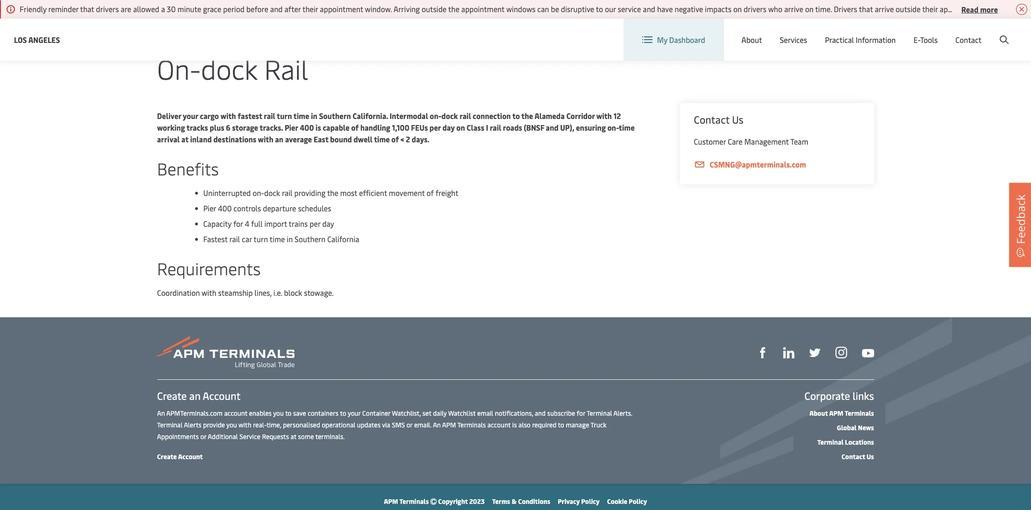 Task type: locate. For each thing, give the bounding box(es) containing it.
time down 12
[[619, 122, 635, 133]]

about for about apm terminals
[[810, 409, 829, 418]]

locations
[[846, 438, 875, 447]]

1 vertical spatial for
[[577, 409, 586, 418]]

turn up tracks.
[[277, 111, 292, 121]]

0 horizontal spatial their
[[303, 4, 318, 14]]

pier up capacity
[[203, 203, 216, 213]]

outside up e-
[[896, 4, 921, 14]]

about apm terminals link
[[810, 409, 875, 418]]

contact
[[956, 35, 982, 45], [694, 113, 730, 127], [842, 453, 866, 461]]

400 down uninterrupted
[[218, 203, 232, 213]]

handling
[[361, 122, 391, 133]]

switch location
[[769, 27, 822, 37]]

my dashboard
[[658, 35, 706, 45]]

your inside deliver your cargo with fastest rail turn time in southern california. intermodal on-dock rail connection to the alameda corridor with 12 working tracks plus 6 storage tracks. pier 400 is capable of handling 1,100 feus per day on class i rail roads (bnsf and up), ensuring on-time arrival at inland destinations with an average east bound dwell time of < 2 days.
[[183, 111, 198, 121]]

per inside deliver your cargo with fastest rail turn time in southern california. intermodal on-dock rail connection to the alameda corridor with 12 working tracks plus 6 storage tracks. pier 400 is capable of handling 1,100 feus per day on class i rail roads (bnsf and up), ensuring on-time arrival at inland destinations with an average east bound dwell time of < 2 days.
[[430, 122, 441, 133]]

be right will
[[1027, 4, 1032, 14]]

1 vertical spatial us
[[867, 453, 875, 461]]

policy right privacy
[[582, 497, 600, 506]]

feus
[[411, 122, 428, 133]]

1 horizontal spatial in
[[311, 111, 318, 121]]

terminal up the "truck"
[[587, 409, 613, 418]]

contact us down locations
[[842, 453, 875, 461]]

deliver
[[157, 111, 181, 121]]

apm down daily
[[442, 421, 456, 430]]

my dashboard button
[[643, 19, 706, 61]]

policy right cookie
[[629, 497, 648, 506]]

1 drivers from the left
[[96, 4, 119, 14]]

1 vertical spatial southern
[[295, 234, 326, 244]]

2 horizontal spatial the
[[522, 111, 533, 121]]

freight
[[436, 188, 459, 198]]

about left switch
[[742, 35, 763, 45]]

1 horizontal spatial turn
[[277, 111, 292, 121]]

0 horizontal spatial for
[[233, 219, 243, 229]]

0 vertical spatial you
[[273, 409, 284, 418]]

1 vertical spatial dock
[[442, 111, 458, 121]]

an down tracks.
[[275, 134, 284, 144]]

and left 'after'
[[270, 4, 283, 14]]

will
[[1013, 4, 1025, 14]]

about down corporate
[[810, 409, 829, 418]]

2 appointment from the left
[[462, 4, 505, 14]]

on left time. on the top right of page
[[806, 4, 814, 14]]

1 horizontal spatial on-
[[430, 111, 442, 121]]

an
[[157, 409, 165, 418], [433, 421, 441, 430]]

terminals left ⓒ
[[400, 497, 429, 506]]

1 vertical spatial contact us
[[842, 453, 875, 461]]

outside right arriving
[[422, 4, 447, 14]]

dock
[[201, 50, 258, 87], [442, 111, 458, 121], [264, 188, 280, 198]]

pier up average
[[285, 122, 298, 133]]

rail up class on the left top of the page
[[460, 111, 471, 121]]

about for about
[[742, 35, 763, 45]]

truck
[[591, 421, 607, 430]]

an down daily
[[433, 421, 441, 430]]

0 vertical spatial contact us
[[694, 113, 744, 127]]

terminal up appointments
[[157, 421, 183, 430]]

us up care
[[733, 113, 744, 127]]

and
[[270, 4, 283, 14], [643, 4, 656, 14], [546, 122, 559, 133], [535, 409, 546, 418]]

day inside deliver your cargo with fastest rail turn time in southern california. intermodal on-dock rail connection to the alameda corridor with 12 working tracks plus 6 storage tracks. pier 400 is capable of handling 1,100 feus per day on class i rail roads (bnsf and up), ensuring on-time arrival at inland destinations with an average east bound dwell time of < 2 days.
[[443, 122, 455, 133]]

1 vertical spatial the
[[522, 111, 533, 121]]

1 horizontal spatial outside
[[896, 4, 921, 14]]

and down alameda
[[546, 122, 559, 133]]

12
[[614, 111, 621, 121]]

0 vertical spatial account
[[987, 27, 1014, 38]]

customer care management team
[[694, 136, 809, 147]]

day
[[443, 122, 455, 133], [322, 219, 334, 229]]

steamship
[[218, 288, 253, 298]]

destinations
[[214, 134, 256, 144]]

1 vertical spatial terminals
[[458, 421, 486, 430]]

pier inside deliver your cargo with fastest rail turn time in southern california. intermodal on-dock rail connection to the alameda corridor with 12 working tracks plus 6 storage tracks. pier 400 is capable of handling 1,100 feus per day on class i rail roads (bnsf and up), ensuring on-time arrival at inland destinations with an average east bound dwell time of < 2 days.
[[285, 122, 298, 133]]

0 vertical spatial is
[[316, 122, 321, 133]]

watchlist,
[[392, 409, 421, 418]]

in
[[311, 111, 318, 121], [287, 234, 293, 244]]

1 policy from the left
[[582, 497, 600, 506]]

0 vertical spatial pier
[[285, 122, 298, 133]]

for
[[233, 219, 243, 229], [577, 409, 586, 418]]

at left the some
[[291, 433, 297, 441]]

in down trains
[[287, 234, 293, 244]]

to inside deliver your cargo with fastest rail turn time in southern california. intermodal on-dock rail connection to the alameda corridor with 12 working tracks plus 6 storage tracks. pier 400 is capable of handling 1,100 feus per day on class i rail roads (bnsf and up), ensuring on-time arrival at inland destinations with an average east bound dwell time of < 2 days.
[[513, 111, 520, 121]]

0 vertical spatial global
[[852, 27, 873, 38]]

1 horizontal spatial be
[[1027, 4, 1032, 14]]

for left 4
[[233, 219, 243, 229]]

their up tools
[[923, 4, 939, 14]]

pier
[[285, 122, 298, 133], [203, 203, 216, 213]]

0 vertical spatial an
[[275, 134, 284, 144]]

0 vertical spatial terminals
[[845, 409, 875, 418]]

2 horizontal spatial on-
[[608, 122, 619, 133]]

to up operational
[[340, 409, 347, 418]]

arrive right who on the right top of the page
[[785, 4, 804, 14]]

at
[[182, 134, 189, 144], [291, 433, 297, 441]]

and inside an apmterminals.com account enables you to save containers to your container watchlist, set daily watchlist email notifications, and subscribe for terminal alerts. terminal alerts provide you with real-time, personalised operational updates via sms or email. an apm terminals account is also required to manage truck appointments or additional service requests at some terminals.
[[535, 409, 546, 418]]

1 be from the left
[[551, 4, 560, 14]]

is up east
[[316, 122, 321, 133]]

to left save
[[285, 409, 292, 418]]

0 vertical spatial in
[[311, 111, 318, 121]]

0 horizontal spatial in
[[287, 234, 293, 244]]

0 horizontal spatial per
[[310, 219, 321, 229]]

privacy policy link
[[558, 497, 600, 506]]

create down appointments
[[157, 453, 177, 461]]

at left 'inland'
[[182, 134, 189, 144]]

0 horizontal spatial turn
[[254, 234, 268, 244]]

account down appointments
[[178, 453, 203, 461]]

dwell
[[354, 134, 373, 144]]

0 horizontal spatial pier
[[203, 203, 216, 213]]

1 horizontal spatial contact
[[842, 453, 866, 461]]

linkedin image
[[784, 348, 795, 359]]

with up service
[[239, 421, 252, 430]]

that right reminder
[[80, 4, 94, 14]]

1 vertical spatial about
[[810, 409, 829, 418]]

your up updates
[[348, 409, 361, 418]]

on right impacts
[[734, 4, 742, 14]]

per down schedules
[[310, 219, 321, 229]]

capable
[[323, 122, 350, 133]]

coordination with steamship lines, i.e. block stowage.
[[157, 288, 334, 298]]

ⓒ
[[431, 497, 437, 506]]

schedules
[[298, 203, 331, 213]]

1 vertical spatial create
[[157, 389, 187, 403]]

1 vertical spatial day
[[322, 219, 334, 229]]

arrive
[[785, 4, 804, 14], [875, 4, 895, 14]]

account down window
[[987, 27, 1014, 38]]

windows
[[507, 4, 536, 14]]

0 vertical spatial about
[[742, 35, 763, 45]]

drivers
[[834, 4, 858, 14]]

about button
[[742, 19, 763, 61]]

in up east
[[311, 111, 318, 121]]

you up 'time,' at the bottom left
[[273, 409, 284, 418]]

of left <
[[392, 134, 399, 144]]

that right drivers
[[860, 4, 874, 14]]

time down import
[[270, 234, 285, 244]]

storage
[[232, 122, 258, 133]]

0 horizontal spatial apm
[[384, 497, 398, 506]]

account
[[987, 27, 1014, 38], [203, 389, 241, 403], [178, 453, 203, 461]]

terminal locations
[[818, 438, 875, 447]]

1 vertical spatial is
[[513, 421, 517, 430]]

0 horizontal spatial contact us
[[694, 113, 744, 127]]

management
[[745, 136, 789, 147]]

0 vertical spatial your
[[183, 111, 198, 121]]

with down tracks.
[[258, 134, 274, 144]]

apm down corporate links
[[830, 409, 844, 418]]

up),
[[561, 122, 575, 133]]

for up 'manage'
[[577, 409, 586, 418]]

0 vertical spatial apm
[[830, 409, 844, 418]]

coordination
[[157, 288, 200, 298]]

2 horizontal spatial terminals
[[845, 409, 875, 418]]

to up roads
[[513, 111, 520, 121]]

negative
[[675, 4, 704, 14]]

1 vertical spatial apm
[[442, 421, 456, 430]]

is left also
[[513, 421, 517, 430]]

create up apmterminals.com
[[157, 389, 187, 403]]

los angeles
[[14, 34, 60, 45]]

you up additional
[[227, 421, 237, 430]]

6
[[226, 122, 231, 133]]

appointment up /
[[940, 4, 984, 14]]

2 horizontal spatial contact
[[956, 35, 982, 45]]

per right feus
[[430, 122, 441, 133]]

day left class on the left top of the page
[[443, 122, 455, 133]]

their right 'after'
[[303, 4, 318, 14]]

an inside deliver your cargo with fastest rail turn time in southern california. intermodal on-dock rail connection to the alameda corridor with 12 working tracks plus 6 storage tracks. pier 400 is capable of handling 1,100 feus per day on class i rail roads (bnsf and up), ensuring on-time arrival at inland destinations with an average east bound dwell time of < 2 days.
[[275, 134, 284, 144]]

southern down trains
[[295, 234, 326, 244]]

terminal
[[587, 409, 613, 418], [157, 421, 183, 430], [818, 438, 844, 447]]

my
[[658, 35, 668, 45]]

0 horizontal spatial drivers
[[96, 4, 119, 14]]

0 horizontal spatial an
[[189, 389, 201, 403]]

apmt footer logo image
[[157, 336, 295, 369]]

of up the dwell
[[351, 122, 359, 133]]

on left class on the left top of the page
[[457, 122, 465, 133]]

0 horizontal spatial an
[[157, 409, 165, 418]]

2 vertical spatial the
[[327, 188, 339, 198]]

an apmterminals.com account enables you to save containers to your container watchlist, set daily watchlist email notifications, and subscribe for terminal alerts. terminal alerts provide you with real-time, personalised operational updates via sms or email. an apm terminals account is also required to manage truck appointments or additional service requests at some terminals.
[[157, 409, 633, 441]]

create for create an account
[[157, 389, 187, 403]]

updates
[[357, 421, 381, 430]]

2 policy from the left
[[629, 497, 648, 506]]

policy
[[582, 497, 600, 506], [629, 497, 648, 506]]

appointment left windows
[[462, 4, 505, 14]]

for inside an apmterminals.com account enables you to save containers to your container watchlist, set daily watchlist email notifications, and subscribe for terminal alerts. terminal alerts provide you with real-time, personalised operational updates via sms or email. an apm terminals account is also required to manage truck appointments or additional service requests at some terminals.
[[577, 409, 586, 418]]

0 vertical spatial of
[[351, 122, 359, 133]]

us down locations
[[867, 453, 875, 461]]

your up 'tracks'
[[183, 111, 198, 121]]

1 horizontal spatial or
[[407, 421, 413, 430]]

with inside an apmterminals.com account enables you to save containers to your container watchlist, set daily watchlist email notifications, and subscribe for terminal alerts. terminal alerts provide you with real-time, personalised operational updates via sms or email. an apm terminals account is also required to manage truck appointments or additional service requests at some terminals.
[[239, 421, 252, 430]]

arriving
[[394, 4, 420, 14]]

0 vertical spatial turn
[[277, 111, 292, 121]]

tracks
[[187, 122, 208, 133]]

drivers left who on the right top of the page
[[744, 4, 767, 14]]

i.e.
[[274, 288, 282, 298]]

create
[[963, 27, 985, 38], [157, 389, 187, 403], [157, 453, 177, 461]]

notifications,
[[495, 409, 534, 418]]

turn right car
[[254, 234, 268, 244]]

outside
[[422, 4, 447, 14], [896, 4, 921, 14]]

0 horizontal spatial be
[[551, 4, 560, 14]]

apm left ⓒ
[[384, 497, 398, 506]]

0 horizontal spatial that
[[80, 4, 94, 14]]

0 vertical spatial at
[[182, 134, 189, 144]]

0 vertical spatial on-
[[430, 111, 442, 121]]

1 horizontal spatial 400
[[300, 122, 314, 133]]

0 horizontal spatial day
[[322, 219, 334, 229]]

1 vertical spatial on-
[[608, 122, 619, 133]]

to left our
[[596, 4, 603, 14]]

of left freight
[[427, 188, 434, 198]]

time
[[294, 111, 310, 121], [619, 122, 635, 133], [374, 134, 390, 144], [270, 234, 285, 244]]

terms
[[492, 497, 511, 506]]

terminals up global news "link" on the bottom right
[[845, 409, 875, 418]]

global inside button
[[852, 27, 873, 38]]

or down the alerts
[[201, 433, 206, 441]]

departure
[[263, 203, 296, 213]]

corporate
[[805, 389, 851, 403]]

1 vertical spatial account
[[203, 389, 241, 403]]

1 vertical spatial account
[[488, 421, 511, 430]]

an up apmterminals.com
[[189, 389, 201, 403]]

close alert image
[[1017, 4, 1028, 15]]

instagram link
[[836, 346, 848, 359]]

1 vertical spatial you
[[227, 421, 237, 430]]

twitter image
[[810, 348, 821, 359]]

400 up average
[[300, 122, 314, 133]]

2 vertical spatial terminal
[[818, 438, 844, 447]]

drivers left are
[[96, 4, 119, 14]]

los angeles link
[[14, 34, 60, 46]]

account left enables
[[224, 409, 248, 418]]

1 horizontal spatial terminal
[[587, 409, 613, 418]]

1 horizontal spatial you
[[273, 409, 284, 418]]

0 horizontal spatial or
[[201, 433, 206, 441]]

on-
[[430, 111, 442, 121], [608, 122, 619, 133], [253, 188, 264, 198]]

1 their from the left
[[303, 4, 318, 14]]

terminals down watchlist
[[458, 421, 486, 430]]

policy for cookie policy
[[629, 497, 648, 506]]

and left the have
[[643, 4, 656, 14]]

arrive up menu
[[875, 4, 895, 14]]

2 vertical spatial of
[[427, 188, 434, 198]]

account down email
[[488, 421, 511, 430]]

0 horizontal spatial your
[[183, 111, 198, 121]]

practical information
[[826, 35, 896, 45]]

an
[[275, 134, 284, 144], [189, 389, 201, 403]]

drivers
[[96, 4, 119, 14], [744, 4, 767, 14]]

2 that from the left
[[860, 4, 874, 14]]

the inside deliver your cargo with fastest rail turn time in southern california. intermodal on-dock rail connection to the alameda corridor with 12 working tracks plus 6 storage tracks. pier 400 is capable of handling 1,100 feus per day on class i rail roads (bnsf and up), ensuring on-time arrival at inland destinations with an average east bound dwell time of < 2 days.
[[522, 111, 533, 121]]

with left 12
[[597, 111, 612, 121]]

period
[[223, 4, 245, 14]]

contact us up "customer"
[[694, 113, 744, 127]]

1 vertical spatial contact
[[694, 113, 730, 127]]

2 arrive from the left
[[875, 4, 895, 14]]

on-
[[157, 50, 201, 87]]

an up appointments
[[157, 409, 165, 418]]

on
[[734, 4, 742, 14], [806, 4, 814, 14], [457, 122, 465, 133]]

1 horizontal spatial an
[[433, 421, 441, 430]]

e-tools button
[[914, 19, 938, 61]]

roads
[[503, 122, 523, 133]]

2 vertical spatial contact
[[842, 453, 866, 461]]

be right can
[[551, 4, 560, 14]]

1 horizontal spatial at
[[291, 433, 297, 441]]

policy for privacy policy
[[582, 497, 600, 506]]

appointment left window.
[[320, 4, 363, 14]]

0 vertical spatial the
[[449, 4, 460, 14]]

2 horizontal spatial appointment
[[940, 4, 984, 14]]

0 horizontal spatial outside
[[422, 4, 447, 14]]

400
[[300, 122, 314, 133], [218, 203, 232, 213]]

information
[[856, 35, 896, 45]]

0 horizontal spatial us
[[733, 113, 744, 127]]

0 horizontal spatial terminal
[[157, 421, 183, 430]]

2 horizontal spatial apm
[[830, 409, 844, 418]]

1 horizontal spatial apm
[[442, 421, 456, 430]]

1 vertical spatial global
[[838, 424, 857, 433]]

0 horizontal spatial is
[[316, 122, 321, 133]]

0 horizontal spatial of
[[351, 122, 359, 133]]

1 horizontal spatial per
[[430, 122, 441, 133]]

turn inside deliver your cargo with fastest rail turn time in southern california. intermodal on-dock rail connection to the alameda corridor with 12 working tracks plus 6 storage tracks. pier 400 is capable of handling 1,100 feus per day on class i rail roads (bnsf and up), ensuring on-time arrival at inland destinations with an average east bound dwell time of < 2 days.
[[277, 111, 292, 121]]

per
[[430, 122, 441, 133], [310, 219, 321, 229]]

also
[[519, 421, 531, 430]]

1 horizontal spatial pier
[[285, 122, 298, 133]]

with up 6
[[221, 111, 236, 121]]

full
[[251, 219, 263, 229]]

create for create account
[[157, 453, 177, 461]]

terminal down global news
[[818, 438, 844, 447]]

day down schedules
[[322, 219, 334, 229]]

1,100
[[392, 122, 410, 133]]

create right /
[[963, 27, 985, 38]]

or right sms in the left of the page
[[407, 421, 413, 430]]

are
[[121, 4, 131, 14]]

and up required
[[535, 409, 546, 418]]

southern up capable
[[319, 111, 351, 121]]

2 outside from the left
[[896, 4, 921, 14]]

global for global menu
[[852, 27, 873, 38]]

account up provide
[[203, 389, 241, 403]]

login
[[939, 27, 957, 38]]

1 vertical spatial 400
[[218, 203, 232, 213]]

our
[[605, 4, 616, 14]]



Task type: vqa. For each thing, say whether or not it's contained in the screenshot.
the rightmost "for"
yes



Task type: describe. For each thing, give the bounding box(es) containing it.
average
[[285, 134, 312, 144]]

email
[[478, 409, 494, 418]]

los
[[14, 34, 27, 45]]

0 vertical spatial account
[[224, 409, 248, 418]]

daily
[[433, 409, 447, 418]]

copyright
[[439, 497, 468, 506]]

class
[[467, 122, 485, 133]]

who
[[769, 4, 783, 14]]

global for global news
[[838, 424, 857, 433]]

0 vertical spatial an
[[157, 409, 165, 418]]

deliver your cargo with fastest rail turn time in southern california. intermodal on-dock rail connection to the alameda corridor with 12 working tracks plus 6 storage tracks. pier 400 is capable of handling 1,100 feus per day on class i rail roads (bnsf and up), ensuring on-time arrival at inland destinations with an average east bound dwell time of < 2 days.
[[157, 111, 635, 144]]

terminals inside an apmterminals.com account enables you to save containers to your container watchlist, set daily watchlist email notifications, and subscribe for terminal alerts. terminal alerts provide you with real-time, personalised operational updates via sms or email. an apm terminals account is also required to manage truck appointments or additional service requests at some terminals.
[[458, 421, 486, 430]]

to down subscribe
[[558, 421, 565, 430]]

services
[[780, 35, 808, 45]]

time up average
[[294, 111, 310, 121]]

rail up tracks.
[[264, 111, 276, 121]]

global menu
[[852, 27, 894, 38]]

have
[[658, 4, 673, 14]]

2 horizontal spatial on
[[806, 4, 814, 14]]

rail left car
[[230, 234, 240, 244]]

2 be from the left
[[1027, 4, 1032, 14]]

csmng@apmterminals.com link
[[694, 159, 861, 170]]

1 vertical spatial an
[[433, 421, 441, 430]]

2 vertical spatial account
[[178, 453, 203, 461]]

can
[[538, 4, 549, 14]]

0 horizontal spatial you
[[227, 421, 237, 430]]

providing
[[295, 188, 326, 198]]

fastest rail car turn time in southern california
[[203, 234, 360, 244]]

trains
[[289, 219, 308, 229]]

rail right i
[[490, 122, 502, 133]]

corridor
[[567, 111, 595, 121]]

is inside an apmterminals.com account enables you to save containers to your container watchlist, set daily watchlist email notifications, and subscribe for terminal alerts. terminal alerts provide you with real-time, personalised operational updates via sms or email. an apm terminals account is also required to manage truck appointments or additional service requests at some terminals.
[[513, 421, 517, 430]]

1 horizontal spatial contact us
[[842, 453, 875, 461]]

stowage.
[[304, 288, 334, 298]]

time down handling
[[374, 134, 390, 144]]

create an account
[[157, 389, 241, 403]]

3 appointment from the left
[[940, 4, 984, 14]]

facebook image
[[757, 348, 769, 359]]

california. intermodal
[[353, 111, 428, 121]]

2 their from the left
[[923, 4, 939, 14]]

2 vertical spatial apm
[[384, 497, 398, 506]]

friendly reminder that drivers are allowed a 30 minute grace period before and after their appointment window. arriving outside the appointment windows can be disruptive to our service and have negative impacts on drivers who arrive on time. drivers that arrive outside their appointment window will be
[[20, 4, 1032, 14]]

2 vertical spatial on-
[[253, 188, 264, 198]]

1 vertical spatial or
[[201, 433, 206, 441]]

alerts
[[184, 421, 202, 430]]

switch location button
[[754, 27, 822, 37]]

1 vertical spatial terminal
[[157, 421, 183, 430]]

service
[[618, 4, 642, 14]]

time.
[[816, 4, 833, 14]]

fastest
[[203, 234, 228, 244]]

after
[[285, 4, 301, 14]]

alerts.
[[614, 409, 633, 418]]

csmng@apmterminals.com
[[710, 159, 807, 170]]

1 horizontal spatial on
[[734, 4, 742, 14]]

e-tools
[[914, 35, 938, 45]]

impacts
[[705, 4, 732, 14]]

a
[[161, 4, 165, 14]]

subscribe
[[548, 409, 576, 418]]

30
[[167, 4, 176, 14]]

1 vertical spatial pier
[[203, 203, 216, 213]]

feedback button
[[1010, 183, 1032, 267]]

2
[[406, 134, 410, 144]]

capacity for 4 full import trains per day
[[203, 219, 334, 229]]

global news
[[838, 424, 875, 433]]

service
[[240, 433, 261, 441]]

minute
[[178, 4, 201, 14]]

2 vertical spatial dock
[[264, 188, 280, 198]]

plus
[[210, 122, 224, 133]]

1 vertical spatial turn
[[254, 234, 268, 244]]

window
[[985, 4, 1011, 14]]

uninterrupted
[[203, 188, 251, 198]]

read more button
[[962, 3, 999, 15]]

lines,
[[255, 288, 272, 298]]

personalised
[[283, 421, 320, 430]]

instagram image
[[836, 347, 848, 359]]

inland
[[190, 134, 212, 144]]

enables
[[249, 409, 272, 418]]

watchlist
[[448, 409, 476, 418]]

1 outside from the left
[[422, 4, 447, 14]]

apmterminals.com
[[166, 409, 223, 418]]

0 vertical spatial create
[[963, 27, 985, 38]]

i
[[486, 122, 489, 133]]

angeles
[[28, 34, 60, 45]]

1 horizontal spatial the
[[449, 4, 460, 14]]

0 horizontal spatial the
[[327, 188, 339, 198]]

capacity
[[203, 219, 232, 229]]

terms & conditions link
[[492, 497, 551, 506]]

apm terminals ⓒ copyright 2023
[[384, 497, 485, 506]]

connection
[[473, 111, 511, 121]]

0 horizontal spatial contact
[[694, 113, 730, 127]]

appointments
[[157, 433, 199, 441]]

1 vertical spatial in
[[287, 234, 293, 244]]

switch
[[769, 27, 791, 37]]

/
[[958, 27, 961, 38]]

some
[[298, 433, 314, 441]]

on inside deliver your cargo with fastest rail turn time in southern california. intermodal on-dock rail connection to the alameda corridor with 12 working tracks plus 6 storage tracks. pier 400 is capable of handling 1,100 feus per day on class i rail roads (bnsf and up), ensuring on-time arrival at inland destinations with an average east bound dwell time of < 2 days.
[[457, 122, 465, 133]]

0 vertical spatial or
[[407, 421, 413, 430]]

0 vertical spatial dock
[[201, 50, 258, 87]]

bound
[[330, 134, 352, 144]]

requirements
[[157, 257, 261, 280]]

at inside deliver your cargo with fastest rail turn time in southern california. intermodal on-dock rail connection to the alameda corridor with 12 working tracks plus 6 storage tracks. pier 400 is capable of handling 1,100 feus per day on class i rail roads (bnsf and up), ensuring on-time arrival at inland destinations with an average east bound dwell time of < 2 days.
[[182, 134, 189, 144]]

more
[[981, 4, 999, 14]]

1 appointment from the left
[[320, 4, 363, 14]]

2 horizontal spatial of
[[427, 188, 434, 198]]

1 that from the left
[[80, 4, 94, 14]]

0 vertical spatial terminal
[[587, 409, 613, 418]]

at inside an apmterminals.com account enables you to save containers to your container watchlist, set daily watchlist email notifications, and subscribe for terminal alerts. terminal alerts provide you with real-time, personalised operational updates via sms or email. an apm terminals account is also required to manage truck appointments or additional service requests at some terminals.
[[291, 433, 297, 441]]

customer
[[694, 136, 727, 147]]

efficient
[[359, 188, 387, 198]]

rail up the departure at the top
[[282, 188, 293, 198]]

2 vertical spatial terminals
[[400, 497, 429, 506]]

conditions
[[519, 497, 551, 506]]

400 inside deliver your cargo with fastest rail turn time in southern california. intermodal on-dock rail connection to the alameda corridor with 12 working tracks plus 6 storage tracks. pier 400 is capable of handling 1,100 feus per day on class i rail roads (bnsf and up), ensuring on-time arrival at inland destinations with an average east bound dwell time of < 2 days.
[[300, 122, 314, 133]]

dock inside deliver your cargo with fastest rail turn time in southern california. intermodal on-dock rail connection to the alameda corridor with 12 working tracks plus 6 storage tracks. pier 400 is capable of handling 1,100 feus per day on class i rail roads (bnsf and up), ensuring on-time arrival at inland destinations with an average east bound dwell time of < 2 days.
[[442, 111, 458, 121]]

alameda
[[535, 111, 565, 121]]

0 vertical spatial us
[[733, 113, 744, 127]]

0 horizontal spatial 400
[[218, 203, 232, 213]]

privacy policy
[[558, 497, 600, 506]]

containers
[[308, 409, 339, 418]]

in inside deliver your cargo with fastest rail turn time in southern california. intermodal on-dock rail connection to the alameda corridor with 12 working tracks plus 6 storage tracks. pier 400 is capable of handling 1,100 feus per day on class i rail roads (bnsf and up), ensuring on-time arrival at inland destinations with an average east bound dwell time of < 2 days.
[[311, 111, 318, 121]]

your inside an apmterminals.com account enables you to save containers to your container watchlist, set daily watchlist email notifications, and subscribe for terminal alerts. terminal alerts provide you with real-time, personalised operational updates via sms or email. an apm terminals account is also required to manage truck appointments or additional service requests at some terminals.
[[348, 409, 361, 418]]

order services image
[[0, 0, 1032, 16]]

set
[[423, 409, 432, 418]]

container
[[363, 409, 391, 418]]

with down requirements
[[202, 288, 216, 298]]

and inside deliver your cargo with fastest rail turn time in southern california. intermodal on-dock rail connection to the alameda corridor with 12 working tracks plus 6 storage tracks. pier 400 is capable of handling 1,100 feus per day on class i rail roads (bnsf and up), ensuring on-time arrival at inland destinations with an average east bound dwell time of < 2 days.
[[546, 122, 559, 133]]

cargo
[[200, 111, 219, 121]]

0 vertical spatial contact
[[956, 35, 982, 45]]

1 vertical spatial of
[[392, 134, 399, 144]]

global menu button
[[831, 18, 904, 46]]

1 arrive from the left
[[785, 4, 804, 14]]

read
[[962, 4, 979, 14]]

on-dock rail
[[157, 50, 309, 87]]

location
[[793, 27, 822, 37]]

cookie policy link
[[608, 497, 648, 506]]

window.
[[365, 4, 392, 14]]

youtube image
[[862, 349, 875, 358]]

2 drivers from the left
[[744, 4, 767, 14]]

1 vertical spatial an
[[189, 389, 201, 403]]

southern inside deliver your cargo with fastest rail turn time in southern california. intermodal on-dock rail connection to the alameda corridor with 12 working tracks plus 6 storage tracks. pier 400 is capable of handling 1,100 feus per day on class i rail roads (bnsf and up), ensuring on-time arrival at inland destinations with an average east bound dwell time of < 2 days.
[[319, 111, 351, 121]]

contact us link
[[842, 453, 875, 461]]

controls
[[234, 203, 261, 213]]

before
[[247, 4, 269, 14]]

apm inside an apmterminals.com account enables you to save containers to your container watchlist, set daily watchlist email notifications, and subscribe for terminal alerts. terminal alerts provide you with real-time, personalised operational updates via sms or email. an apm terminals account is also required to manage truck appointments or additional service requests at some terminals.
[[442, 421, 456, 430]]

about apm terminals
[[810, 409, 875, 418]]

fill 44 link
[[810, 346, 821, 359]]

services button
[[780, 19, 808, 61]]

sms
[[392, 421, 405, 430]]

is inside deliver your cargo with fastest rail turn time in southern california. intermodal on-dock rail connection to the alameda corridor with 12 working tracks plus 6 storage tracks. pier 400 is capable of handling 1,100 feus per day on class i rail roads (bnsf and up), ensuring on-time arrival at inland destinations with an average east bound dwell time of < 2 days.
[[316, 122, 321, 133]]

2 horizontal spatial terminal
[[818, 438, 844, 447]]

pier 400 controls departure schedules
[[203, 203, 331, 213]]

global news link
[[838, 424, 875, 433]]

1 vertical spatial per
[[310, 219, 321, 229]]



